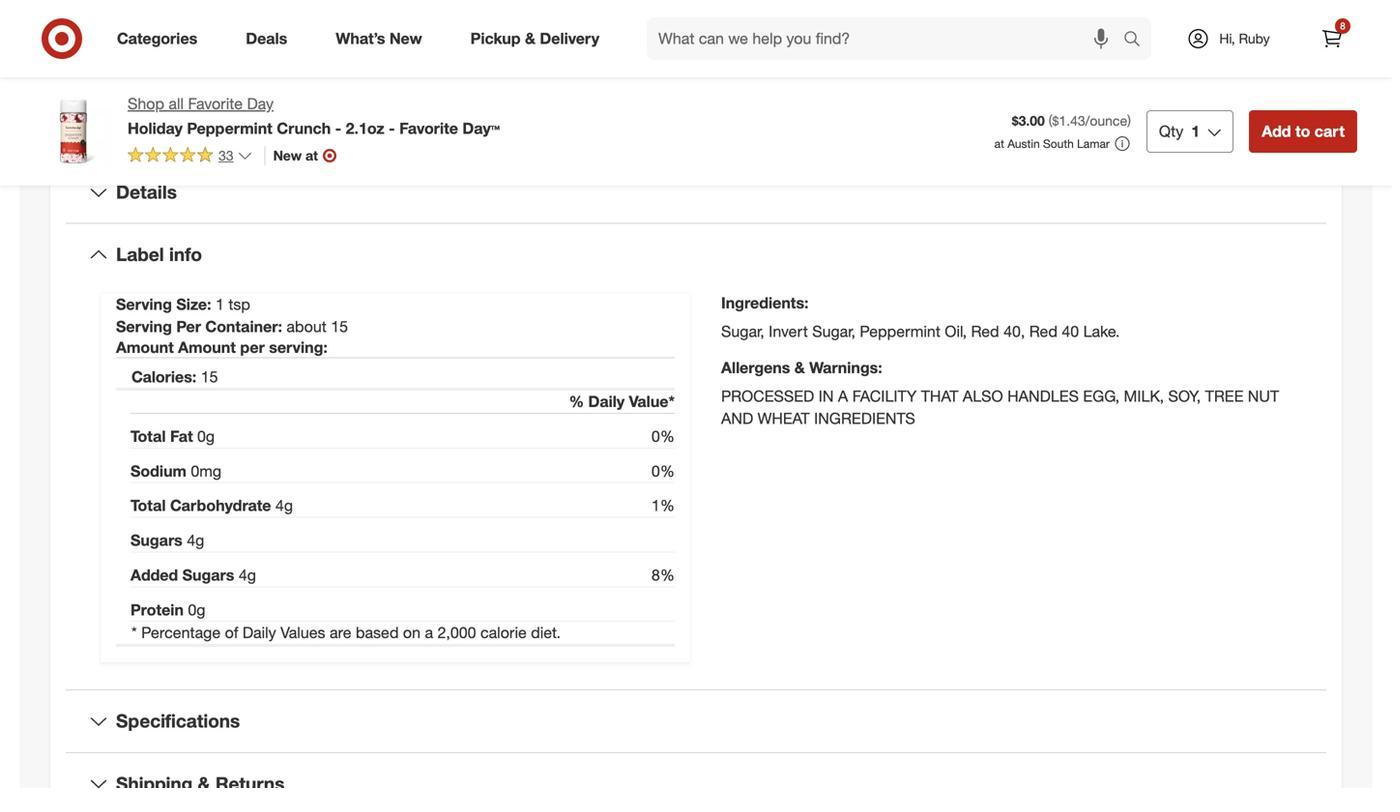 Task type: locate. For each thing, give the bounding box(es) containing it.
4
[[276, 496, 284, 515], [187, 531, 196, 550], [239, 566, 247, 585]]

warnings:
[[810, 358, 883, 377]]

0 vertical spatial 1
[[1192, 122, 1201, 141]]

33
[[219, 147, 234, 164]]

red
[[972, 322, 1000, 341], [1030, 322, 1058, 341]]

more
[[331, 25, 366, 44]]

all
[[169, 94, 184, 113]]

1
[[1192, 122, 1201, 141], [216, 295, 224, 314]]

new right what's
[[390, 29, 422, 48]]

red left 40 on the top right of the page
[[1030, 322, 1058, 341]]

$3.00 ( $1.43 /ounce )
[[1013, 112, 1132, 129]]

1 horizontal spatial -
[[389, 119, 395, 138]]

1 vertical spatial serving
[[116, 317, 172, 336]]

1 vertical spatial daily
[[243, 624, 276, 642]]

0 vertical spatial 4
[[276, 496, 284, 515]]

0 horizontal spatial &
[[525, 29, 536, 48]]

milk,
[[1124, 387, 1165, 406]]

1 vertical spatial &
[[795, 358, 806, 377]]

sodium
[[131, 462, 187, 481]]

1 horizontal spatial sugar,
[[813, 322, 856, 341]]

* percentage of daily values are based on a 2,000 calorie diet.
[[132, 624, 561, 642]]

total left fat
[[131, 427, 166, 446]]

1 horizontal spatial daily
[[589, 392, 625, 411]]

sugars up added
[[131, 531, 183, 550]]

amount
[[116, 338, 174, 357], [178, 338, 236, 357]]

1 horizontal spatial 4
[[239, 566, 247, 585]]

sugar, down ingredients:
[[722, 322, 765, 341]]

sugar,
[[722, 322, 765, 341], [813, 322, 856, 341]]

2 sugar, from the left
[[813, 322, 856, 341]]

15 down amount amount per serving :
[[201, 367, 218, 386]]

soy,
[[1169, 387, 1202, 406]]

what's new link
[[319, 17, 447, 60]]

0 vertical spatial &
[[525, 29, 536, 48]]

new
[[390, 29, 422, 48], [273, 147, 302, 164]]

2 red from the left
[[1030, 322, 1058, 341]]

per
[[176, 317, 201, 336]]

1 horizontal spatial new
[[390, 29, 422, 48]]

amount down per at the left top of the page
[[178, 338, 236, 357]]

sugars up protein 0 g
[[182, 566, 234, 585]]

0 horizontal spatial new
[[273, 147, 302, 164]]

4 for carbohydrate
[[276, 496, 284, 515]]

pickup & delivery
[[471, 29, 600, 48]]

1 vertical spatial 0
[[191, 462, 200, 481]]

value*
[[629, 392, 675, 411]]

sugar, up "warnings:"
[[813, 322, 856, 341]]

ingredients: sugar, invert sugar, peppermint oil, red 40, red 40 lake.
[[722, 294, 1120, 341]]

favorite left the day™
[[400, 119, 458, 138]]

0 up percentage
[[188, 600, 197, 619]]

austin
[[1008, 136, 1040, 151]]

peppermint
[[860, 322, 941, 341]]

1 horizontal spatial 15
[[331, 317, 348, 336]]

0 horizontal spatial 1
[[216, 295, 224, 314]]

0 vertical spatial serving
[[116, 295, 172, 314]]

33 link
[[128, 146, 253, 168]]

ruby
[[1240, 30, 1271, 47]]

0 horizontal spatial daily
[[243, 624, 276, 642]]

g for fat
[[206, 427, 215, 446]]

1 vertical spatial 0%
[[652, 462, 675, 481]]

egg,
[[1084, 387, 1120, 406]]

15 inside serving size: 1 tsp serving per container: about 15
[[331, 317, 348, 336]]

0 horizontal spatial 4
[[187, 531, 196, 550]]

g right carbohydrate
[[284, 496, 293, 515]]

4 for sugars
[[239, 566, 247, 585]]

1 horizontal spatial red
[[1030, 322, 1058, 341]]

favorite up peppermint
[[188, 94, 243, 113]]

deals
[[246, 29, 288, 48]]

1 horizontal spatial &
[[795, 358, 806, 377]]

based
[[356, 624, 399, 642]]

2,000
[[438, 624, 476, 642]]

added
[[131, 566, 178, 585]]

qty
[[1160, 122, 1184, 141]]

1 vertical spatial total
[[131, 496, 166, 515]]

0
[[197, 427, 206, 446], [191, 462, 200, 481], [188, 600, 197, 619]]

0% up 1%
[[652, 462, 675, 481]]

)
[[1128, 112, 1132, 129]]

what's
[[336, 29, 385, 48]]

0 vertical spatial 15
[[331, 317, 348, 336]]

show more images button
[[275, 14, 433, 56]]

serving left "size:"
[[116, 295, 172, 314]]

0 vertical spatial new
[[390, 29, 422, 48]]

g down carbohydrate
[[247, 566, 256, 585]]

1 horizontal spatial favorite
[[400, 119, 458, 138]]

sugars 4 g
[[131, 531, 204, 550]]

0%
[[652, 427, 675, 446], [652, 462, 675, 481]]

1 vertical spatial 15
[[201, 367, 218, 386]]

4 down carbohydrate
[[239, 566, 247, 585]]

a
[[425, 624, 433, 642]]

& down invert
[[795, 358, 806, 377]]

add to cart
[[1263, 122, 1346, 141]]

0 vertical spatial total
[[131, 427, 166, 446]]

1 right qty
[[1192, 122, 1201, 141]]

1 vertical spatial 4
[[187, 531, 196, 550]]

8
[[1341, 20, 1346, 32]]

serving left per at the left top of the page
[[116, 317, 172, 336]]

2 0% from the top
[[652, 462, 675, 481]]

added sugars 4 g
[[131, 566, 256, 585]]

specifications
[[116, 710, 240, 732]]

0 vertical spatial sugars
[[131, 531, 183, 550]]

advertisement region
[[720, 0, 1358, 19]]

oil,
[[945, 322, 967, 341]]

2 total from the top
[[131, 496, 166, 515]]

red left the 40,
[[972, 322, 1000, 341]]

what's new
[[336, 29, 422, 48]]

0 horizontal spatial favorite
[[188, 94, 243, 113]]

& right pickup at top left
[[525, 29, 536, 48]]

diet.
[[531, 624, 561, 642]]

2.1oz
[[346, 119, 385, 138]]

*
[[132, 624, 137, 642]]

1 total from the top
[[131, 427, 166, 446]]

allergens
[[722, 358, 791, 377]]

& for delivery
[[525, 29, 536, 48]]

lamar
[[1078, 136, 1110, 151]]

15
[[331, 317, 348, 336], [201, 367, 218, 386]]

& inside allergens & warnings: processed in a facility that also handles egg, milk, soy, tree nut and wheat ingredients
[[795, 358, 806, 377]]

at austin south lamar
[[995, 136, 1110, 151]]

g for sugars
[[247, 566, 256, 585]]

1 horizontal spatial amount
[[178, 338, 236, 357]]

What can we help you find? suggestions appear below search field
[[647, 17, 1129, 60]]

1 vertical spatial 1
[[216, 295, 224, 314]]

40
[[1062, 322, 1080, 341]]

ingredients
[[815, 409, 916, 428]]

- right the 2.1oz
[[389, 119, 395, 138]]

4 up added sugars 4 g
[[187, 531, 196, 550]]

to
[[1296, 122, 1311, 141]]

1 vertical spatial favorite
[[400, 119, 458, 138]]

2 vertical spatial 0
[[188, 600, 197, 619]]

1 0% from the top
[[652, 427, 675, 446]]

0 vertical spatial 0%
[[652, 427, 675, 446]]

also
[[963, 387, 1004, 406]]

g right fat
[[206, 427, 215, 446]]

daily
[[589, 392, 625, 411], [243, 624, 276, 642]]

favorite
[[188, 94, 243, 113], [400, 119, 458, 138]]

new down crunch
[[273, 147, 302, 164]]

total down sodium
[[131, 496, 166, 515]]

0 horizontal spatial sugar,
[[722, 322, 765, 341]]

0 horizontal spatial -
[[335, 119, 342, 138]]

protein 0 g
[[131, 600, 206, 619]]

daily right the % at the left of page
[[589, 392, 625, 411]]

g
[[206, 427, 215, 446], [284, 496, 293, 515], [196, 531, 204, 550], [247, 566, 256, 585], [197, 600, 206, 619]]

- left the 2.1oz
[[335, 119, 342, 138]]

0 right fat
[[197, 427, 206, 446]]

1 horizontal spatial 1
[[1192, 122, 1201, 141]]

at down crunch
[[306, 147, 318, 164]]

0 right sodium
[[191, 462, 200, 481]]

details
[[116, 181, 177, 203]]

0 horizontal spatial red
[[972, 322, 1000, 341]]

at left austin
[[995, 136, 1005, 151]]

0 vertical spatial daily
[[589, 392, 625, 411]]

1 left tsp
[[216, 295, 224, 314]]

0 horizontal spatial amount
[[116, 338, 174, 357]]

amount up calories:
[[116, 338, 174, 357]]

2 horizontal spatial 4
[[276, 496, 284, 515]]

daily right of
[[243, 624, 276, 642]]

percentage
[[141, 624, 221, 642]]

0 vertical spatial favorite
[[188, 94, 243, 113]]

8 link
[[1312, 17, 1354, 60]]

4 right carbohydrate
[[276, 496, 284, 515]]

total
[[131, 427, 166, 446], [131, 496, 166, 515]]

2 vertical spatial 4
[[239, 566, 247, 585]]

15 right about
[[331, 317, 348, 336]]

0% for g
[[652, 427, 675, 446]]

0% down value*
[[652, 427, 675, 446]]

search
[[1115, 31, 1162, 50]]

images
[[371, 25, 421, 44]]

8%
[[652, 566, 675, 585]]



Task type: describe. For each thing, give the bounding box(es) containing it.
1 inside serving size: 1 tsp serving per container: about 15
[[216, 295, 224, 314]]

carbohydrate
[[170, 496, 271, 515]]

1 amount from the left
[[116, 338, 174, 357]]

qty 1
[[1160, 122, 1201, 141]]

tsp
[[229, 295, 250, 314]]

serving
[[269, 338, 323, 357]]

2 serving from the top
[[116, 317, 172, 336]]

1 red from the left
[[972, 322, 1000, 341]]

sodium 0 mg
[[131, 462, 222, 481]]

tree
[[1206, 387, 1244, 406]]

specifications button
[[66, 691, 1327, 752]]

1 - from the left
[[335, 119, 342, 138]]

holiday
[[128, 119, 183, 138]]

0 horizontal spatial at
[[306, 147, 318, 164]]

add to cart button
[[1250, 110, 1358, 153]]

(
[[1049, 112, 1053, 129]]

shop
[[128, 94, 164, 113]]

%
[[569, 392, 584, 411]]

calorie
[[481, 624, 527, 642]]

calories:
[[132, 367, 197, 386]]

pickup
[[471, 29, 521, 48]]

g for carbohydrate
[[284, 496, 293, 515]]

1 serving from the top
[[116, 295, 172, 314]]

0 for g
[[188, 600, 197, 619]]

2 - from the left
[[389, 119, 395, 138]]

allergens & warnings: processed in a facility that also handles egg, milk, soy, tree nut and wheat ingredients
[[722, 358, 1280, 428]]

total for total carbohydrate
[[131, 496, 166, 515]]

day™
[[463, 119, 500, 138]]

crunch
[[277, 119, 331, 138]]

a
[[839, 387, 849, 406]]

categories link
[[101, 17, 222, 60]]

% daily value*
[[569, 392, 675, 411]]

about
[[287, 317, 327, 336]]

are
[[330, 624, 352, 642]]

fat
[[170, 427, 193, 446]]

per
[[240, 338, 265, 357]]

delivery
[[540, 29, 600, 48]]

cart
[[1315, 122, 1346, 141]]

image of holiday peppermint crunch - 2.1oz - favorite day™ image
[[35, 93, 112, 170]]

show more images
[[287, 25, 421, 44]]

label info button
[[66, 224, 1327, 286]]

size:
[[176, 295, 211, 314]]

1%
[[652, 496, 675, 515]]

/ounce
[[1086, 112, 1128, 129]]

label info
[[116, 244, 202, 266]]

0 vertical spatial 0
[[197, 427, 206, 446]]

in
[[819, 387, 834, 406]]

of
[[225, 624, 238, 642]]

label
[[116, 244, 164, 266]]

2 amount from the left
[[178, 338, 236, 357]]

$1.43
[[1053, 112, 1086, 129]]

that
[[922, 387, 959, 406]]

categories
[[117, 29, 198, 48]]

total for total fat
[[131, 427, 166, 446]]

details button
[[66, 162, 1327, 223]]

hi, ruby
[[1220, 30, 1271, 47]]

lake.
[[1084, 322, 1120, 341]]

g up percentage
[[197, 600, 206, 619]]

processed
[[722, 387, 815, 406]]

0 for mg
[[191, 462, 200, 481]]

values
[[281, 624, 325, 642]]

handles
[[1008, 387, 1079, 406]]

peppermint
[[187, 119, 273, 138]]

and
[[722, 409, 754, 428]]

new at
[[273, 147, 318, 164]]

40,
[[1004, 322, 1026, 341]]

shop all favorite day holiday peppermint crunch - 2.1oz - favorite day™
[[128, 94, 500, 138]]

show
[[287, 25, 326, 44]]

1 vertical spatial new
[[273, 147, 302, 164]]

1 vertical spatial sugars
[[182, 566, 234, 585]]

deals link
[[229, 17, 312, 60]]

& for warnings:
[[795, 358, 806, 377]]

hi,
[[1220, 30, 1236, 47]]

info
[[169, 244, 202, 266]]

total fat 0 g
[[131, 427, 215, 446]]

0 horizontal spatial 15
[[201, 367, 218, 386]]

0% for mg
[[652, 462, 675, 481]]

on
[[403, 624, 421, 642]]

1 sugar, from the left
[[722, 322, 765, 341]]

container:
[[205, 317, 282, 336]]

mg
[[200, 462, 222, 481]]

south
[[1044, 136, 1074, 151]]

g up added sugars 4 g
[[196, 531, 204, 550]]

total carbohydrate 4 g
[[131, 496, 293, 515]]

wheat
[[758, 409, 810, 428]]

:
[[323, 338, 328, 357]]

nut
[[1249, 387, 1280, 406]]

serving size: 1 tsp serving per container: about 15
[[116, 295, 348, 336]]

1 horizontal spatial at
[[995, 136, 1005, 151]]

$3.00
[[1013, 112, 1045, 129]]

ingredients:
[[722, 294, 809, 313]]



Task type: vqa. For each thing, say whether or not it's contained in the screenshot.
serving
yes



